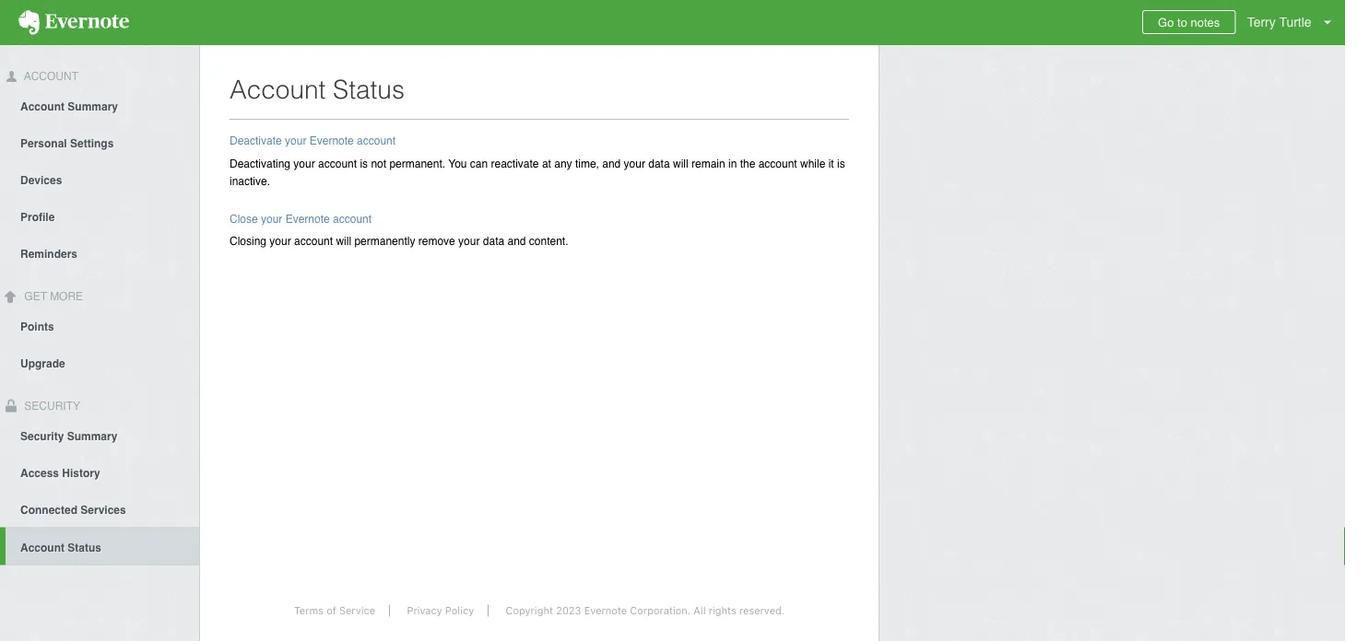Task type: describe. For each thing, give the bounding box(es) containing it.
your right remove
[[458, 235, 480, 248]]

security summary
[[20, 430, 117, 443]]

copyright 2023 evernote corporation. all rights reserved.
[[506, 605, 785, 617]]

security summary link
[[0, 417, 199, 454]]

2 vertical spatial evernote
[[584, 605, 627, 617]]

the
[[740, 157, 755, 170]]

1 is from the left
[[360, 157, 368, 170]]

settings
[[70, 137, 114, 150]]

while
[[800, 157, 826, 170]]

account status link
[[6, 528, 199, 566]]

to
[[1177, 15, 1187, 29]]

go to notes
[[1158, 15, 1220, 29]]

account status inside account status link
[[20, 542, 101, 554]]

your for deactivating your account is not permanent. you can reactivate at any time, and your data will remain in the account while it is inactive.
[[294, 157, 315, 170]]

service
[[339, 605, 375, 617]]

turtle
[[1279, 15, 1312, 30]]

connected
[[20, 504, 77, 517]]

access history link
[[0, 454, 199, 491]]

permanently
[[354, 235, 415, 248]]

devices
[[20, 174, 62, 187]]

time,
[[575, 157, 599, 170]]

and inside deactivating your account is not permanent. you can reactivate at any time, and your data will remain in the account while it is inactive.
[[602, 157, 621, 170]]

0 vertical spatial account status
[[230, 75, 405, 104]]

connected services
[[20, 504, 126, 517]]

account up account summary
[[21, 70, 78, 83]]

access history
[[20, 467, 100, 480]]

terry
[[1247, 15, 1276, 30]]

upgrade
[[20, 357, 65, 370]]

data inside deactivating your account is not permanent. you can reactivate at any time, and your data will remain in the account while it is inactive.
[[648, 157, 670, 170]]

account down deactivate your evernote account link
[[318, 157, 357, 170]]

your for closing your account will permanently remove your data and content.
[[270, 235, 291, 248]]

policy
[[445, 605, 474, 617]]

reserved.
[[739, 605, 785, 617]]

account up personal
[[20, 100, 65, 113]]

content.
[[529, 235, 568, 248]]

access
[[20, 467, 59, 480]]

evernote for will
[[286, 212, 330, 225]]

security for security summary
[[20, 430, 64, 443]]

your for deactivate your evernote account
[[285, 135, 306, 148]]

2023
[[556, 605, 581, 617]]

terms
[[294, 605, 324, 617]]

devices link
[[0, 161, 199, 198]]

can
[[470, 157, 488, 170]]

rights
[[709, 605, 736, 617]]

get
[[24, 290, 47, 303]]

it
[[829, 157, 834, 170]]

points
[[20, 320, 54, 333]]

profile
[[20, 211, 55, 224]]

more
[[50, 290, 83, 303]]

terms of service
[[294, 605, 375, 617]]

account up not
[[357, 135, 396, 148]]

remain
[[691, 157, 725, 170]]



Task type: vqa. For each thing, say whether or not it's contained in the screenshot.
Closing your account will permanently remove your data and content.
yes



Task type: locate. For each thing, give the bounding box(es) containing it.
summary for account summary
[[68, 100, 118, 113]]

in
[[728, 157, 737, 170]]

0 vertical spatial status
[[333, 75, 405, 104]]

deactivate
[[230, 135, 282, 148]]

is right it
[[837, 157, 845, 170]]

will left remain
[[673, 157, 688, 170]]

1 vertical spatial account status
[[20, 542, 101, 554]]

and right "time,"
[[602, 157, 621, 170]]

close your evernote account
[[230, 212, 372, 225]]

0 horizontal spatial and
[[508, 235, 526, 248]]

status down connected services
[[68, 542, 101, 554]]

1 horizontal spatial account status
[[230, 75, 405, 104]]

1 vertical spatial data
[[483, 235, 504, 248]]

you
[[448, 157, 467, 170]]

account down close your evernote account link
[[294, 235, 333, 248]]

1 vertical spatial security
[[20, 430, 64, 443]]

0 vertical spatial evernote
[[310, 135, 354, 148]]

personal settings link
[[0, 124, 199, 161]]

privacy
[[407, 605, 442, 617]]

deactivate your evernote account
[[230, 135, 396, 148]]

deactivating
[[230, 157, 290, 170]]

personal settings
[[20, 137, 114, 150]]

at
[[542, 157, 551, 170]]

0 horizontal spatial account status
[[20, 542, 101, 554]]

1 vertical spatial and
[[508, 235, 526, 248]]

account summary link
[[0, 87, 199, 124]]

is
[[360, 157, 368, 170], [837, 157, 845, 170]]

security up access
[[20, 430, 64, 443]]

0 vertical spatial and
[[602, 157, 621, 170]]

go to notes link
[[1142, 10, 1236, 34]]

1 horizontal spatial and
[[602, 157, 621, 170]]

any
[[554, 157, 572, 170]]

status
[[333, 75, 405, 104], [68, 542, 101, 554]]

account up deactivate
[[230, 75, 326, 104]]

services
[[81, 504, 126, 517]]

privacy policy
[[407, 605, 474, 617]]

copyright
[[506, 605, 553, 617]]

security up security summary
[[21, 400, 80, 413]]

history
[[62, 467, 100, 480]]

all
[[694, 605, 706, 617]]

evernote right deactivate
[[310, 135, 354, 148]]

your down close your evernote account link
[[270, 235, 291, 248]]

terms of service link
[[280, 605, 390, 617]]

summary for security summary
[[67, 430, 117, 443]]

evernote right 2023 at left
[[584, 605, 627, 617]]

1 horizontal spatial status
[[333, 75, 405, 104]]

1 horizontal spatial data
[[648, 157, 670, 170]]

0 vertical spatial will
[[673, 157, 688, 170]]

0 horizontal spatial data
[[483, 235, 504, 248]]

account status up deactivate your evernote account
[[230, 75, 405, 104]]

0 vertical spatial data
[[648, 157, 670, 170]]

security
[[21, 400, 80, 413], [20, 430, 64, 443]]

points link
[[0, 308, 199, 344]]

data
[[648, 157, 670, 170], [483, 235, 504, 248]]

evernote
[[310, 135, 354, 148], [286, 212, 330, 225], [584, 605, 627, 617]]

1 horizontal spatial is
[[837, 157, 845, 170]]

0 horizontal spatial will
[[336, 235, 351, 248]]

of
[[327, 605, 336, 617]]

and
[[602, 157, 621, 170], [508, 235, 526, 248]]

summary up personal settings link
[[68, 100, 118, 113]]

summary up access history link
[[67, 430, 117, 443]]

your for close your evernote account
[[261, 212, 282, 225]]

account summary
[[20, 100, 118, 113]]

data left remain
[[648, 157, 670, 170]]

account down connected
[[20, 542, 65, 554]]

account up permanently at the top of the page
[[333, 212, 372, 225]]

closing
[[230, 235, 266, 248]]

will
[[673, 157, 688, 170], [336, 235, 351, 248]]

terry turtle
[[1247, 15, 1312, 30]]

will inside deactivating your account is not permanent. you can reactivate at any time, and your data will remain in the account while it is inactive.
[[673, 157, 688, 170]]

deactivating your account is not permanent. you can reactivate at any time, and your data will remain in the account while it is inactive.
[[230, 157, 845, 188]]

upgrade link
[[0, 344, 199, 381]]

1 vertical spatial will
[[336, 235, 351, 248]]

notes
[[1191, 15, 1220, 29]]

account
[[357, 135, 396, 148], [318, 157, 357, 170], [758, 157, 797, 170], [333, 212, 372, 225], [294, 235, 333, 248]]

0 horizontal spatial status
[[68, 542, 101, 554]]

security for security
[[21, 400, 80, 413]]

evernote image
[[0, 10, 148, 35]]

reactivate
[[491, 157, 539, 170]]

will left permanently at the top of the page
[[336, 235, 351, 248]]

reminders link
[[0, 235, 199, 272]]

0 vertical spatial security
[[21, 400, 80, 413]]

1 horizontal spatial will
[[673, 157, 688, 170]]

your
[[285, 135, 306, 148], [294, 157, 315, 170], [624, 157, 645, 170], [261, 212, 282, 225], [270, 235, 291, 248], [458, 235, 480, 248]]

your right deactivate
[[285, 135, 306, 148]]

get more
[[21, 290, 83, 303]]

reminders
[[20, 248, 77, 261]]

account status
[[230, 75, 405, 104], [20, 542, 101, 554]]

profile link
[[0, 198, 199, 235]]

permanent.
[[389, 157, 445, 170]]

1 vertical spatial evernote
[[286, 212, 330, 225]]

deactivate your evernote account link
[[230, 135, 396, 148]]

your right close
[[261, 212, 282, 225]]

go
[[1158, 15, 1174, 29]]

evernote for is
[[310, 135, 354, 148]]

not
[[371, 157, 386, 170]]

account right the
[[758, 157, 797, 170]]

1 vertical spatial summary
[[67, 430, 117, 443]]

0 vertical spatial summary
[[68, 100, 118, 113]]

account
[[21, 70, 78, 83], [230, 75, 326, 104], [20, 100, 65, 113], [20, 542, 65, 554]]

summary
[[68, 100, 118, 113], [67, 430, 117, 443]]

0 horizontal spatial is
[[360, 157, 368, 170]]

terry turtle link
[[1243, 0, 1345, 45]]

your right "time,"
[[624, 157, 645, 170]]

corporation.
[[630, 605, 691, 617]]

close
[[230, 212, 258, 225]]

closing your account will permanently remove your data and content.
[[230, 235, 568, 248]]

status up not
[[333, 75, 405, 104]]

personal
[[20, 137, 67, 150]]

close your evernote account link
[[230, 212, 372, 225]]

data left content.
[[483, 235, 504, 248]]

inactive.
[[230, 175, 270, 188]]

evernote right close
[[286, 212, 330, 225]]

your down deactivate your evernote account
[[294, 157, 315, 170]]

2 is from the left
[[837, 157, 845, 170]]

privacy policy link
[[393, 605, 489, 617]]

is left not
[[360, 157, 368, 170]]

and left content.
[[508, 235, 526, 248]]

evernote link
[[0, 0, 148, 45]]

1 vertical spatial status
[[68, 542, 101, 554]]

remove
[[418, 235, 455, 248]]

account status down connected
[[20, 542, 101, 554]]

connected services link
[[0, 491, 199, 528]]



